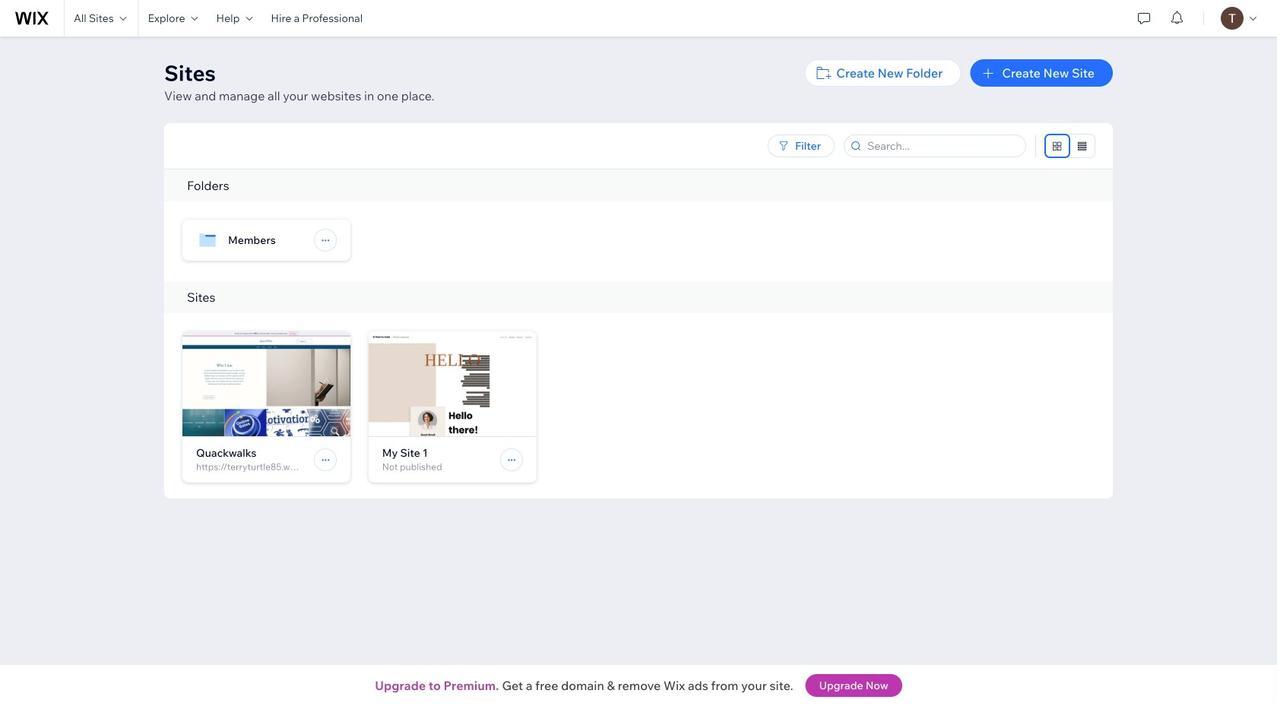 Task type: locate. For each thing, give the bounding box(es) containing it.
0 vertical spatial list
[[182, 220, 1113, 281]]

2 list from the top
[[182, 332, 1113, 499]]

quackwalks image
[[182, 332, 350, 436]]

list
[[182, 220, 1113, 281], [182, 332, 1113, 499]]

1 list from the top
[[182, 220, 1113, 281]]

1 vertical spatial list
[[182, 332, 1113, 499]]



Task type: vqa. For each thing, say whether or not it's contained in the screenshot.
'Quackwalks' image
yes



Task type: describe. For each thing, give the bounding box(es) containing it.
Search... field
[[863, 135, 1021, 157]]

my site 1 image
[[369, 332, 537, 436]]



